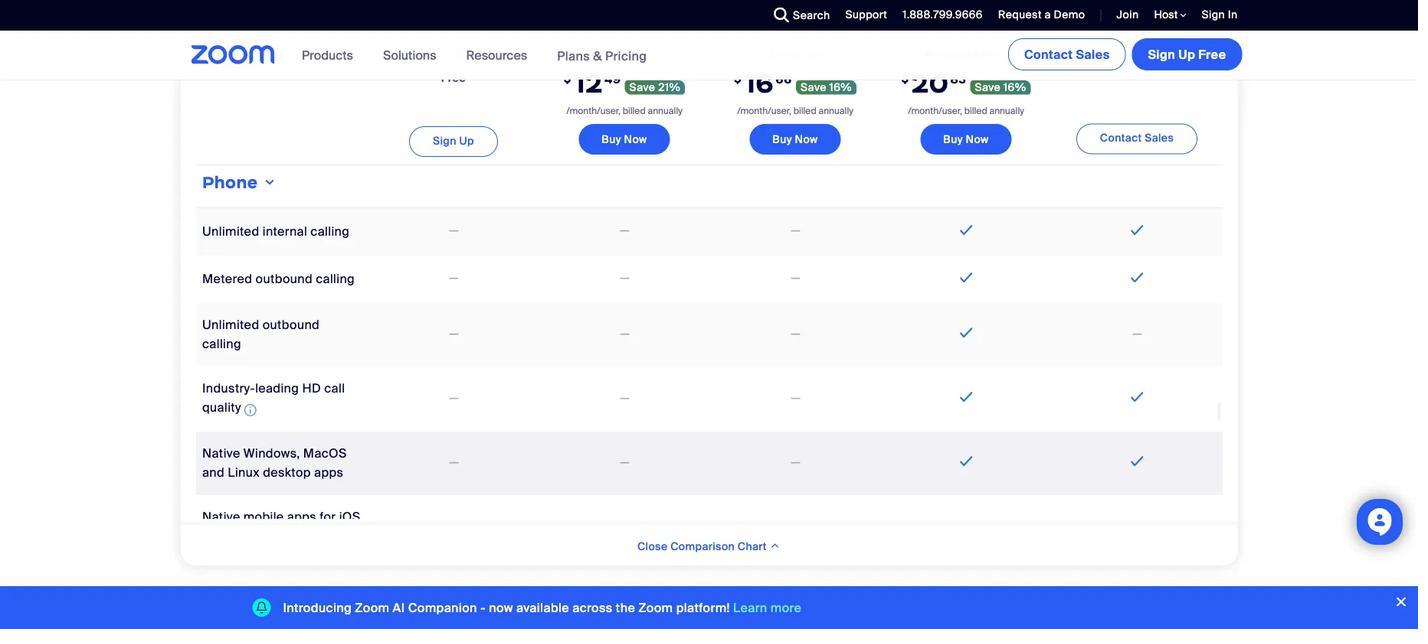Task type: locate. For each thing, give the bounding box(es) containing it.
included image
[[956, 221, 976, 239], [956, 324, 976, 342], [1127, 516, 1147, 535]]

introducing
[[283, 600, 352, 616]]

native up linux
[[202, 446, 240, 462]]

2 /month/user, from the left
[[737, 105, 791, 117]]

business for business
[[768, 45, 823, 62]]

business up 83
[[924, 45, 979, 62]]

request a demo link
[[987, 0, 1089, 31], [998, 8, 1085, 22]]

included image
[[1127, 221, 1147, 239], [956, 268, 976, 287], [1127, 268, 1147, 287], [956, 388, 976, 407], [1127, 388, 1147, 407], [956, 453, 976, 471], [1127, 453, 1147, 471], [956, 516, 976, 535]]

1 buy now link from the left
[[579, 124, 670, 155]]

buy now link for 20
[[920, 124, 1012, 155]]

3 /month/user, from the left
[[908, 105, 962, 117]]

save inside $ 20 83 save 16%
[[975, 80, 1001, 94]]

/month/user, down 12 on the top left of the page
[[566, 105, 621, 117]]

2 horizontal spatial sign
[[1202, 8, 1225, 22]]

free inside button
[[1199, 46, 1226, 62]]

3 cell from the left
[[710, 511, 881, 544]]

0 horizontal spatial buy now
[[602, 132, 647, 146]]

1 vertical spatial apps
[[287, 510, 316, 526]]

2 horizontal spatial buy now
[[943, 132, 989, 146]]

16% inside $ 16 66 save 16%
[[829, 80, 852, 94]]

1 /month/user, billed annually from the left
[[566, 105, 683, 117]]

apps left 'for'
[[287, 510, 316, 526]]

more
[[771, 600, 802, 616]]

/month/user, billed annually down $ 16 66 save 16%
[[737, 105, 853, 117]]

now down $ 16 66 save 16%
[[795, 132, 818, 146]]

1.888.799.9666 button
[[891, 0, 987, 31], [903, 8, 983, 22]]

$ left the 20
[[901, 71, 909, 86]]

contact inside meetings navigation
[[1024, 46, 1073, 62]]

application
[[196, 36, 1222, 560]]

1 horizontal spatial now
[[795, 132, 818, 146]]

not included image
[[446, 325, 461, 344], [617, 325, 632, 344], [788, 325, 803, 344], [446, 390, 461, 408], [446, 454, 461, 472], [788, 454, 803, 472]]

calling down 'unlimited internal calling'
[[315, 271, 354, 287]]

0 vertical spatial native
[[202, 446, 240, 462]]

2 horizontal spatial /month/user,
[[908, 105, 962, 117]]

0 vertical spatial contact sales
[[1024, 46, 1110, 62]]

/month/user, for 16
[[737, 105, 791, 117]]

join link up meetings navigation
[[1117, 8, 1139, 22]]

66
[[776, 71, 792, 86]]

solutions
[[383, 47, 436, 63]]

83
[[951, 71, 966, 86]]

21%
[[658, 80, 681, 94]]

save inside $ 12 49 save 21%
[[630, 80, 655, 94]]

buy now link down $ 16 66 save 16%
[[750, 124, 841, 155]]

annually down $ 16 66 save 16%
[[819, 105, 853, 117]]

buy down $ 12 49 save 21%
[[602, 132, 621, 146]]

desktop
[[263, 466, 311, 482]]

$ 16 66 save 16%
[[734, 67, 852, 100]]

$
[[564, 71, 572, 86], [734, 71, 742, 86], [901, 71, 909, 86]]

native for native windows, macos and linux desktop apps
[[202, 446, 240, 462]]

2 horizontal spatial buy
[[943, 132, 963, 146]]

sign
[[1202, 8, 1225, 22], [1148, 46, 1176, 62], [433, 134, 456, 148]]

0 vertical spatial outbound
[[255, 271, 312, 287]]

0 vertical spatial unlimited
[[202, 224, 259, 240]]

2 buy now from the left
[[773, 132, 818, 146]]

2 horizontal spatial billed
[[964, 105, 987, 117]]

unlimited internal calling
[[202, 224, 349, 240]]

1 horizontal spatial buy now
[[773, 132, 818, 146]]

0 horizontal spatial buy
[[602, 132, 621, 146]]

close
[[637, 540, 668, 554]]

free down 'basic'
[[441, 71, 466, 85]]

unlimited
[[202, 224, 259, 240], [202, 317, 259, 333]]

2 $ from the left
[[734, 71, 742, 86]]

1 horizontal spatial sign
[[1148, 46, 1176, 62]]

save left 21%
[[630, 80, 655, 94]]

buy now for 16
[[773, 132, 818, 146]]

0 horizontal spatial contact
[[1024, 46, 1073, 62]]

1 annually from the left
[[648, 105, 683, 117]]

0 horizontal spatial save
[[630, 80, 655, 94]]

1 billed from the left
[[623, 105, 646, 117]]

call
[[324, 381, 345, 397]]

buy down $ 20 83 save 16%
[[943, 132, 963, 146]]

contact sales
[[1024, 46, 1110, 62], [1100, 131, 1174, 145]]

1 horizontal spatial business
[[924, 45, 979, 62]]

phone cell
[[196, 165, 1222, 202]]

0 horizontal spatial annually
[[648, 105, 683, 117]]

products
[[302, 47, 353, 63]]

/month/user, down the 20
[[908, 105, 962, 117]]

not included image
[[446, 222, 461, 240], [617, 222, 632, 240], [788, 222, 803, 240], [446, 270, 461, 288], [617, 270, 632, 288], [788, 270, 803, 288], [1130, 325, 1144, 344], [617, 390, 632, 408], [788, 390, 803, 408], [617, 454, 632, 472]]

annually for 12
[[648, 105, 683, 117]]

1 16% from the left
[[829, 80, 852, 94]]

1 and from the top
[[202, 466, 224, 482]]

unlimited for unlimited outbound calling
[[202, 317, 259, 333]]

0 vertical spatial apps
[[314, 466, 343, 482]]

1 native from the top
[[202, 446, 240, 462]]

0 horizontal spatial sales
[[1076, 46, 1110, 62]]

2 buy now link from the left
[[750, 124, 841, 155]]

/month/user, billed annually for 20
[[908, 105, 1024, 117]]

comparison
[[671, 540, 735, 554]]

billed for 16
[[794, 105, 816, 117]]

save inside $ 16 66 save 16%
[[801, 80, 827, 94]]

buy
[[602, 132, 621, 146], [773, 132, 792, 146], [943, 132, 963, 146]]

0 vertical spatial free
[[1199, 46, 1226, 62]]

3 billed from the left
[[964, 105, 987, 117]]

/month/user, down 16
[[737, 105, 791, 117]]

host button
[[1154, 8, 1187, 22]]

0 horizontal spatial zoom
[[355, 600, 390, 616]]

save right 66
[[801, 80, 827, 94]]

3 save from the left
[[975, 80, 1001, 94]]

1 vertical spatial outbound
[[262, 317, 319, 333]]

up
[[1179, 46, 1195, 62], [459, 134, 474, 148]]

0 horizontal spatial business
[[768, 45, 823, 62]]

0 horizontal spatial sign
[[433, 134, 456, 148]]

sign up free
[[1148, 46, 1226, 62]]

up inside button
[[1179, 46, 1195, 62]]

3 $ from the left
[[901, 71, 909, 86]]

calling
[[310, 224, 349, 240], [315, 271, 354, 287], [202, 337, 241, 353]]

basic
[[437, 43, 470, 60]]

sign up free button
[[1132, 38, 1242, 70]]

in
[[1228, 8, 1238, 22]]

1 horizontal spatial save
[[801, 80, 827, 94]]

1 horizontal spatial annually
[[819, 105, 853, 117]]

contact sales link inside meetings navigation
[[1008, 38, 1126, 70]]

now down $ 12 49 save 21%
[[624, 132, 647, 146]]

unlimited down metered
[[202, 317, 259, 333]]

16%
[[829, 80, 852, 94], [1004, 80, 1026, 94]]

1 horizontal spatial 16%
[[1004, 80, 1026, 94]]

/month/user,
[[566, 105, 621, 117], [737, 105, 791, 117], [908, 105, 962, 117]]

/month/user, billed annually
[[566, 105, 683, 117], [737, 105, 853, 117], [908, 105, 1024, 117]]

1 save from the left
[[630, 80, 655, 94]]

contact
[[1024, 46, 1073, 62], [1100, 131, 1142, 145]]

1 horizontal spatial /month/user, billed annually
[[737, 105, 853, 117]]

and
[[202, 466, 224, 482], [202, 529, 224, 545]]

close comparison chart
[[637, 540, 770, 554]]

leading
[[255, 381, 299, 397]]

$ left 12 on the top left of the page
[[564, 71, 572, 86]]

metered outbound calling
[[202, 271, 354, 287]]

1 vertical spatial contact sales
[[1100, 131, 1174, 145]]

2 vertical spatial calling
[[202, 337, 241, 353]]

2 now from the left
[[795, 132, 818, 146]]

1 horizontal spatial /month/user,
[[737, 105, 791, 117]]

1 vertical spatial sales
[[1145, 131, 1174, 145]]

2 annually from the left
[[819, 105, 853, 117]]

unlimited inside the unlimited outbound calling
[[202, 317, 259, 333]]

plans & pricing link
[[557, 48, 647, 64], [557, 48, 647, 64]]

2 save from the left
[[801, 80, 827, 94]]

20
[[912, 67, 949, 100]]

1 buy now from the left
[[602, 132, 647, 146]]

business for business plus
[[924, 45, 979, 62]]

cell
[[368, 511, 539, 544], [539, 511, 710, 544], [710, 511, 881, 544]]

sales
[[1076, 46, 1110, 62], [1145, 131, 1174, 145]]

0 vertical spatial contact
[[1024, 46, 1073, 62]]

business
[[768, 45, 823, 62], [924, 45, 979, 62]]

0 horizontal spatial free
[[441, 71, 466, 85]]

2 native from the top
[[202, 510, 240, 526]]

2 16% from the left
[[1004, 80, 1026, 94]]

search button
[[762, 0, 834, 31]]

product information navigation
[[290, 31, 658, 81]]

contact sales link
[[1008, 38, 1126, 70], [1076, 124, 1198, 154]]

2 horizontal spatial annually
[[990, 105, 1024, 117]]

1 vertical spatial calling
[[315, 271, 354, 287]]

16% for 16
[[829, 80, 852, 94]]

native up android at the bottom left of page
[[202, 510, 240, 526]]

zoom left ai
[[355, 600, 390, 616]]

sign for sign up
[[433, 134, 456, 148]]

0 horizontal spatial billed
[[623, 105, 646, 117]]

0 vertical spatial calling
[[310, 224, 349, 240]]

buy now
[[602, 132, 647, 146], [773, 132, 818, 146], [943, 132, 989, 146]]

3 /month/user, billed annually from the left
[[908, 105, 1024, 117]]

$ inside $ 20 83 save 16%
[[901, 71, 909, 86]]

android
[[227, 529, 274, 545]]

2 buy from the left
[[773, 132, 792, 146]]

billed down $ 12 49 save 21%
[[623, 105, 646, 117]]

native inside the native mobile apps for ios and android
[[202, 510, 240, 526]]

1.888.799.9666
[[903, 8, 983, 22]]

buy now link for 12
[[579, 124, 670, 155]]

buy now link for 16
[[750, 124, 841, 155]]

billed
[[623, 105, 646, 117], [794, 105, 816, 117], [964, 105, 987, 117]]

1 now from the left
[[624, 132, 647, 146]]

support link
[[834, 0, 891, 31], [845, 8, 887, 22]]

0 horizontal spatial /month/user, billed annually
[[566, 105, 683, 117]]

sign up
[[433, 134, 474, 148]]

outbound for metered
[[255, 271, 312, 287]]

buy now down $ 16 66 save 16%
[[773, 132, 818, 146]]

now for 20
[[966, 132, 989, 146]]

save for 16
[[801, 80, 827, 94]]

1 horizontal spatial billed
[[794, 105, 816, 117]]

across
[[573, 600, 613, 616]]

buy now link down $ 20 83 save 16%
[[920, 124, 1012, 155]]

16% right 66
[[829, 80, 852, 94]]

1 $ from the left
[[564, 71, 572, 86]]

1 vertical spatial up
[[459, 134, 474, 148]]

billed for 12
[[623, 105, 646, 117]]

0 vertical spatial contact sales link
[[1008, 38, 1126, 70]]

/month/user, billed annually down $ 20 83 save 16%
[[908, 105, 1024, 117]]

1 horizontal spatial buy
[[773, 132, 792, 146]]

1 buy from the left
[[602, 132, 621, 146]]

2 horizontal spatial $
[[901, 71, 909, 86]]

and left linux
[[202, 466, 224, 482]]

0 horizontal spatial /month/user,
[[566, 105, 621, 117]]

billed down $ 16 66 save 16%
[[794, 105, 816, 117]]

outbound down internal
[[255, 271, 312, 287]]

apps down macos
[[314, 466, 343, 482]]

native mobile apps for ios and android
[[202, 510, 360, 545]]

business plus
[[924, 45, 1008, 62]]

calling up industry-
[[202, 337, 241, 353]]

zoom right the
[[638, 600, 673, 616]]

2 billed from the left
[[794, 105, 816, 117]]

2 horizontal spatial buy now link
[[920, 124, 1012, 155]]

buy now for 20
[[943, 132, 989, 146]]

up for sign up
[[459, 134, 474, 148]]

billed down $ 20 83 save 16%
[[964, 105, 987, 117]]

0 vertical spatial sign
[[1202, 8, 1225, 22]]

$ left 16
[[734, 71, 742, 86]]

0 vertical spatial included image
[[956, 221, 976, 239]]

buy down $ 16 66 save 16%
[[773, 132, 792, 146]]

1 vertical spatial sign
[[1148, 46, 1176, 62]]

up for sign up free
[[1179, 46, 1195, 62]]

join
[[1117, 8, 1139, 22]]

0 horizontal spatial 16%
[[829, 80, 852, 94]]

1 horizontal spatial contact
[[1100, 131, 1142, 145]]

save right 83
[[975, 80, 1001, 94]]

unlimited for unlimited internal calling
[[202, 224, 259, 240]]

annually
[[648, 105, 683, 117], [819, 105, 853, 117], [990, 105, 1024, 117]]

2 horizontal spatial /month/user, billed annually
[[908, 105, 1024, 117]]

products button
[[302, 31, 360, 80]]

1 vertical spatial unlimited
[[202, 317, 259, 333]]

apps inside the native mobile apps for ios and android
[[287, 510, 316, 526]]

1 vertical spatial and
[[202, 529, 224, 545]]

/month/user, for 12
[[566, 105, 621, 117]]

1 vertical spatial free
[[441, 71, 466, 85]]

buy now link
[[579, 124, 670, 155], [750, 124, 841, 155], [920, 124, 1012, 155]]

zoom
[[355, 600, 390, 616], [638, 600, 673, 616]]

calling right internal
[[310, 224, 349, 240]]

sign inside button
[[1148, 46, 1176, 62]]

annually down 21%
[[648, 105, 683, 117]]

business up 66
[[768, 45, 823, 62]]

and left android at the bottom left of page
[[202, 529, 224, 545]]

3 annually from the left
[[990, 105, 1024, 117]]

2 vertical spatial sign
[[433, 134, 456, 148]]

billed for 20
[[964, 105, 987, 117]]

banner
[[173, 31, 1245, 81]]

1 horizontal spatial free
[[1199, 46, 1226, 62]]

1 horizontal spatial zoom
[[638, 600, 673, 616]]

ai
[[393, 600, 405, 616]]

-
[[480, 600, 486, 616]]

buy now down $ 20 83 save 16%
[[943, 132, 989, 146]]

outbound inside the unlimited outbound calling
[[262, 317, 319, 333]]

$ inside $ 16 66 save 16%
[[734, 71, 742, 86]]

1 horizontal spatial $
[[734, 71, 742, 86]]

3 buy now from the left
[[943, 132, 989, 146]]

sign in link
[[1190, 0, 1245, 31], [1202, 8, 1238, 22]]

3 buy now link from the left
[[920, 124, 1012, 155]]

0 horizontal spatial now
[[624, 132, 647, 146]]

$ for 12
[[564, 71, 572, 86]]

1 horizontal spatial buy now link
[[750, 124, 841, 155]]

$ for 16
[[734, 71, 742, 86]]

1 horizontal spatial up
[[1179, 46, 1195, 62]]

/month/user, billed annually down $ 12 49 save 21%
[[566, 105, 683, 117]]

0 vertical spatial up
[[1179, 46, 1195, 62]]

industry-leading hd call quality application
[[202, 381, 345, 420]]

outbound down metered outbound calling
[[262, 317, 319, 333]]

1 vertical spatial included image
[[956, 324, 976, 342]]

2 horizontal spatial now
[[966, 132, 989, 146]]

0 vertical spatial sales
[[1076, 46, 1110, 62]]

1 vertical spatial native
[[202, 510, 240, 526]]

unlimited up metered
[[202, 224, 259, 240]]

resources
[[466, 47, 527, 63]]

available
[[516, 600, 569, 616]]

calling inside the unlimited outbound calling
[[202, 337, 241, 353]]

1 /month/user, from the left
[[566, 105, 621, 117]]

internal
[[262, 224, 307, 240]]

$ inside $ 12 49 save 21%
[[564, 71, 572, 86]]

$ 20 83 save 16%
[[901, 67, 1026, 100]]

3 buy from the left
[[943, 132, 963, 146]]

buy now link down $ 12 49 save 21%
[[579, 124, 670, 155]]

sign in
[[1202, 8, 1238, 22]]

save
[[630, 80, 655, 94], [801, 80, 827, 94], [975, 80, 1001, 94]]

companion
[[408, 600, 477, 616]]

1 unlimited from the top
[[202, 224, 259, 240]]

16% inside $ 20 83 save 16%
[[1004, 80, 1026, 94]]

buy now down $ 12 49 save 21%
[[602, 132, 647, 146]]

free
[[1199, 46, 1226, 62], [441, 71, 466, 85]]

1 business from the left
[[768, 45, 823, 62]]

2 cell from the left
[[539, 511, 710, 544]]

introducing zoom ai companion - now available across the zoom platform! learn more
[[283, 600, 802, 616]]

learn more link
[[733, 600, 802, 616]]

1 horizontal spatial sales
[[1145, 131, 1174, 145]]

0 horizontal spatial up
[[459, 134, 474, 148]]

annually down $ 20 83 save 16%
[[990, 105, 1024, 117]]

0 horizontal spatial $
[[564, 71, 572, 86]]

native inside native windows, macos and linux desktop apps
[[202, 446, 240, 462]]

2 business from the left
[[924, 45, 979, 62]]

3 now from the left
[[966, 132, 989, 146]]

0 horizontal spatial buy now link
[[579, 124, 670, 155]]

1 vertical spatial contact
[[1100, 131, 1142, 145]]

and inside the native mobile apps for ios and android
[[202, 529, 224, 545]]

apps
[[314, 466, 343, 482], [287, 510, 316, 526]]

2 horizontal spatial save
[[975, 80, 1001, 94]]

2 unlimited from the top
[[202, 317, 259, 333]]

solutions button
[[383, 31, 443, 80]]

now for 16
[[795, 132, 818, 146]]

free down sign in
[[1199, 46, 1226, 62]]

2 and from the top
[[202, 529, 224, 545]]

outbound
[[255, 271, 312, 287], [262, 317, 319, 333]]

and inside native windows, macos and linux desktop apps
[[202, 466, 224, 482]]

0 vertical spatial and
[[202, 466, 224, 482]]

16% down plus
[[1004, 80, 1026, 94]]

now down $ 20 83 save 16%
[[966, 132, 989, 146]]

2 /month/user, billed annually from the left
[[737, 105, 853, 117]]



Task type: describe. For each thing, give the bounding box(es) containing it.
1 zoom from the left
[[355, 600, 390, 616]]

phone
[[202, 173, 257, 193]]

12
[[574, 67, 603, 100]]

platform!
[[676, 600, 730, 616]]

chart
[[738, 540, 767, 554]]

/month/user, for 20
[[908, 105, 962, 117]]

2 vertical spatial included image
[[1127, 516, 1147, 535]]

buy for 16
[[773, 132, 792, 146]]

host
[[1154, 8, 1180, 22]]

industry-leading hd call quality
[[202, 381, 345, 416]]

banner containing contact sales
[[173, 31, 1245, 81]]

for
[[319, 510, 336, 526]]

$ for 20
[[901, 71, 909, 86]]

annually for 16
[[819, 105, 853, 117]]

buy now for 12
[[602, 132, 647, 146]]

learn
[[733, 600, 767, 616]]

macos
[[303, 446, 346, 462]]

a
[[1045, 8, 1051, 22]]

application containing 12
[[196, 36, 1222, 560]]

enterprise
[[1106, 46, 1168, 62]]

included image for unlimited outbound calling
[[956, 324, 976, 342]]

mobile
[[243, 510, 284, 526]]

$ 12 49 save 21%
[[564, 67, 681, 100]]

pricing
[[605, 48, 647, 64]]

calling for unlimited outbound calling
[[202, 337, 241, 353]]

native windows, macos and linux desktop apps
[[202, 446, 346, 482]]

included image for unlimited internal calling
[[956, 221, 976, 239]]

2 zoom from the left
[[638, 600, 673, 616]]

support
[[845, 8, 887, 22]]

16
[[744, 67, 774, 100]]

industry-leading hd call quality image
[[244, 402, 256, 420]]

&
[[593, 48, 602, 64]]

zoom logo image
[[191, 45, 275, 64]]

sales inside meetings navigation
[[1076, 46, 1110, 62]]

native for native mobile apps for ios and android
[[202, 510, 240, 526]]

/month/user, billed annually for 12
[[566, 105, 683, 117]]

windows,
[[243, 446, 300, 462]]

search
[[793, 8, 830, 22]]

the
[[616, 600, 635, 616]]

buy for 20
[[943, 132, 963, 146]]

16% for 20
[[1004, 80, 1026, 94]]

sign for sign in
[[1202, 8, 1225, 22]]

meetings navigation
[[1005, 31, 1245, 74]]

join link up enterprise
[[1105, 0, 1143, 31]]

quality
[[202, 400, 241, 416]]

apps inside native windows, macos and linux desktop apps
[[314, 466, 343, 482]]

plans
[[557, 48, 590, 64]]

annually for 20
[[990, 105, 1024, 117]]

contact sales inside meetings navigation
[[1024, 46, 1110, 62]]

hd
[[302, 381, 321, 397]]

49
[[605, 71, 621, 86]]

linux
[[227, 466, 259, 482]]

sign for sign up free
[[1148, 46, 1176, 62]]

1 vertical spatial contact sales link
[[1076, 124, 1198, 154]]

calling for metered outbound calling
[[315, 271, 354, 287]]

demo
[[1054, 8, 1085, 22]]

sign up link
[[409, 126, 498, 157]]

save for 12
[[630, 80, 655, 94]]

unlimited outbound calling
[[202, 317, 319, 353]]

ios
[[339, 510, 360, 526]]

right image
[[261, 177, 277, 189]]

calling for unlimited internal calling
[[310, 224, 349, 240]]

/month/user, billed annually for 16
[[737, 105, 853, 117]]

now
[[489, 600, 513, 616]]

request a demo
[[998, 8, 1085, 22]]

outbound for unlimited
[[262, 317, 319, 333]]

pro
[[614, 45, 635, 62]]

request
[[998, 8, 1042, 22]]

plus
[[982, 45, 1008, 62]]

now for 12
[[624, 132, 647, 146]]

buy for 12
[[602, 132, 621, 146]]

industry-
[[202, 381, 255, 397]]

plans & pricing
[[557, 48, 647, 64]]

metered
[[202, 271, 252, 287]]

resources button
[[466, 31, 534, 80]]

save for 20
[[975, 80, 1001, 94]]

1 cell from the left
[[368, 511, 539, 544]]



Task type: vqa. For each thing, say whether or not it's contained in the screenshot.


